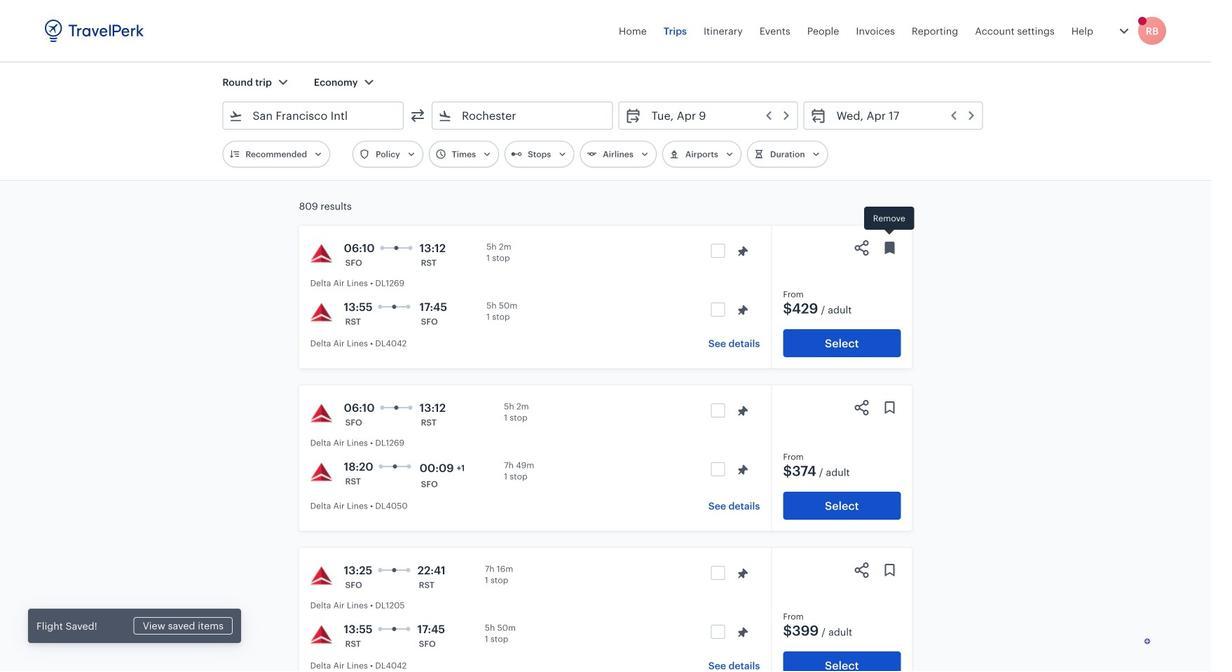 Task type: vqa. For each thing, say whether or not it's contained in the screenshot.
the bottom Copa Airlines image
no



Task type: locate. For each thing, give the bounding box(es) containing it.
tooltip
[[865, 207, 915, 237]]

4 delta air lines image from the top
[[310, 565, 333, 588]]

0 vertical spatial delta air lines image
[[310, 461, 333, 484]]

1 vertical spatial delta air lines image
[[310, 624, 333, 647]]

delta air lines image
[[310, 243, 333, 265], [310, 302, 333, 324], [310, 403, 333, 425], [310, 565, 333, 588]]

2 delta air lines image from the top
[[310, 624, 333, 647]]

Depart field
[[642, 104, 792, 127]]

delta air lines image
[[310, 461, 333, 484], [310, 624, 333, 647]]



Task type: describe. For each thing, give the bounding box(es) containing it.
To search field
[[452, 104, 594, 127]]

1 delta air lines image from the top
[[310, 243, 333, 265]]

Return field
[[827, 104, 977, 127]]

2 delta air lines image from the top
[[310, 302, 333, 324]]

3 delta air lines image from the top
[[310, 403, 333, 425]]

From search field
[[243, 104, 385, 127]]

1 delta air lines image from the top
[[310, 461, 333, 484]]



